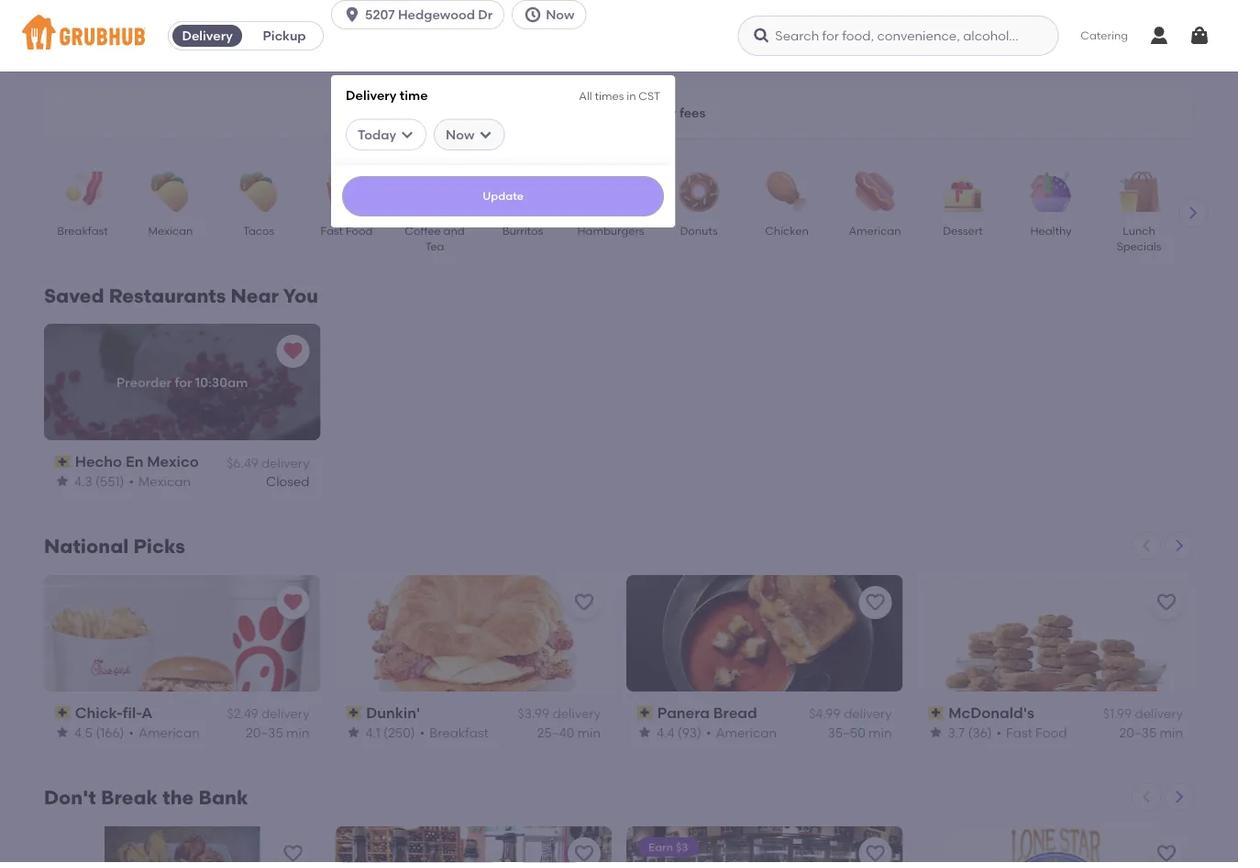 Task type: vqa. For each thing, say whether or not it's contained in the screenshot.


Task type: locate. For each thing, give the bounding box(es) containing it.
1 vertical spatial food
[[1036, 725, 1067, 740]]

chick-
[[75, 704, 123, 722]]

delivery right $1.99
[[1135, 706, 1183, 722]]

1 vertical spatial saved restaurant button
[[277, 586, 310, 619]]

en
[[126, 453, 143, 471]]

star icon image for panera bread
[[637, 725, 652, 740]]

• fast food
[[997, 725, 1067, 740]]

1 horizontal spatial delivery
[[346, 87, 397, 103]]

20–35 min down $1.99 delivery
[[1119, 725, 1183, 740]]

subscription pass image left mcdonald's
[[929, 706, 945, 719]]

earn $3
[[648, 840, 688, 853]]

coffee
[[405, 224, 441, 237]]

2 • american from the left
[[706, 725, 777, 740]]

coffee and tea
[[405, 224, 465, 253]]

all
[[579, 89, 592, 102]]

save this restaurant image
[[573, 592, 595, 614], [865, 592, 887, 614], [282, 843, 304, 863], [573, 843, 595, 863], [1156, 843, 1178, 863]]

2 20–35 from the left
[[1119, 725, 1157, 740]]

1 min from the left
[[286, 725, 310, 740]]

1 caret left icon image from the top
[[1139, 538, 1154, 553]]

mcdonald's
[[949, 704, 1034, 722]]

now up coffee and tea image
[[446, 127, 475, 142]]

20–35
[[246, 725, 283, 740], [1119, 725, 1157, 740]]

$3.99 delivery
[[518, 706, 601, 722]]

0 vertical spatial subscription pass image
[[55, 455, 71, 468]]

star icon image left 4.3
[[55, 474, 70, 489]]

•
[[129, 473, 134, 489], [129, 725, 134, 740], [420, 725, 425, 740], [706, 725, 711, 740], [997, 725, 1002, 740]]

lunch specials image
[[1107, 172, 1171, 212]]

now button
[[512, 0, 594, 29]]

3 subscription pass image from the left
[[637, 706, 654, 719]]

save this restaurant image
[[1156, 592, 1178, 614], [865, 843, 887, 863]]

saved restaurant button for hecho en mexico
[[277, 335, 310, 368]]

hamburgers
[[577, 224, 644, 237]]

0 horizontal spatial • american
[[129, 725, 200, 740]]

0 horizontal spatial svg image
[[524, 6, 542, 24]]

mexico
[[147, 453, 199, 471]]

in
[[627, 89, 636, 102]]

1 horizontal spatial now
[[546, 7, 575, 22]]

(166)
[[96, 725, 124, 740]]

0 vertical spatial now
[[546, 7, 575, 22]]

0 vertical spatial save this restaurant image
[[1156, 592, 1178, 614]]

1 20–35 min from the left
[[246, 725, 310, 740]]

0 vertical spatial breakfast
[[57, 224, 108, 237]]

subscription pass image left panera
[[637, 706, 654, 719]]

0 horizontal spatial subscription pass image
[[55, 706, 71, 719]]

delivery left pickup button
[[182, 28, 233, 44]]

1 horizontal spatial american
[[716, 725, 777, 740]]

$6.49 delivery
[[227, 455, 310, 470]]

subscription pass image for panera bread
[[637, 706, 654, 719]]

caret right icon image
[[1186, 205, 1201, 220], [1172, 538, 1187, 553], [1172, 790, 1187, 804]]

save this restaurant button
[[568, 586, 601, 619], [859, 586, 892, 619], [1150, 586, 1183, 619], [277, 837, 310, 863], [568, 837, 601, 863], [859, 837, 892, 863], [1150, 837, 1183, 863]]

dessert image
[[931, 172, 995, 212]]

american image
[[843, 172, 907, 212]]

delivery for dunkin'
[[553, 706, 601, 722]]

• right (250)
[[420, 725, 425, 740]]

(551)
[[95, 473, 124, 489]]

delivery for panera bread
[[844, 706, 892, 722]]

2 20–35 min from the left
[[1119, 725, 1183, 740]]

delivery inside button
[[182, 28, 233, 44]]

5207
[[365, 7, 395, 22]]

fast
[[321, 224, 343, 237], [1006, 725, 1033, 740]]

svg image
[[524, 6, 542, 24], [752, 27, 771, 45]]

min down $1.99 delivery
[[1160, 725, 1183, 740]]

0 horizontal spatial fast
[[321, 224, 343, 237]]

star icon image for dunkin'
[[346, 725, 361, 740]]

0 vertical spatial food
[[346, 224, 373, 237]]

1 horizontal spatial 20–35 min
[[1119, 725, 1183, 740]]

25–40
[[537, 725, 574, 740]]

a
[[142, 704, 153, 722]]

4 min from the left
[[1160, 725, 1183, 740]]

20–35 min down $2.49 delivery on the left of the page
[[246, 725, 310, 740]]

food right (36)
[[1036, 725, 1067, 740]]

0 vertical spatial caret left icon image
[[1139, 538, 1154, 553]]

american
[[849, 224, 901, 237], [139, 725, 200, 740], [716, 725, 777, 740]]

svg image
[[343, 6, 361, 24], [1189, 25, 1211, 47], [400, 127, 415, 142], [478, 127, 493, 142]]

lone star kolaches (s austin) logo image
[[945, 826, 1167, 863]]

0 horizontal spatial delivery
[[182, 28, 233, 44]]

bank
[[198, 786, 248, 809]]

1 vertical spatial breakfast
[[429, 725, 489, 740]]

fast down mcdonald's
[[1006, 725, 1033, 740]]

1 horizontal spatial fast
[[1006, 725, 1033, 740]]

you
[[283, 284, 318, 308]]

subscription pass image for mcdonald's
[[929, 706, 945, 719]]

star icon image left 4.5
[[55, 725, 70, 740]]

• right (36)
[[997, 725, 1002, 740]]

saved restaurant image
[[282, 340, 304, 362]]

1 subscription pass image from the left
[[55, 706, 71, 719]]

star icon image left "4.1"
[[346, 725, 361, 740]]

american down american image
[[849, 224, 901, 237]]

delivery for hecho en mexico
[[261, 455, 310, 470]]

time
[[400, 87, 428, 103]]

fast down the fast food image
[[321, 224, 343, 237]]

min right 25–40
[[578, 725, 601, 740]]

subscription pass image
[[55, 455, 71, 468], [929, 706, 945, 719]]

delivery right $2.49
[[261, 706, 310, 722]]

1 vertical spatial caret right icon image
[[1172, 538, 1187, 553]]

tacos
[[243, 224, 274, 237]]

delivery for delivery time
[[346, 87, 397, 103]]

breakfast right (250)
[[429, 725, 489, 740]]

1 vertical spatial caret left icon image
[[1139, 790, 1154, 804]]

1 20–35 from the left
[[246, 725, 283, 740]]

1 vertical spatial delivery
[[346, 87, 397, 103]]

1 horizontal spatial svg image
[[752, 27, 771, 45]]

american down a
[[139, 725, 200, 740]]

american down bread
[[716, 725, 777, 740]]

0 horizontal spatial now
[[446, 127, 475, 142]]

0 vertical spatial delivery
[[182, 28, 233, 44]]

delivery time
[[346, 87, 428, 103]]

subscription pass image for hecho en mexico
[[55, 455, 71, 468]]

2 caret left icon image from the top
[[1139, 790, 1154, 804]]

4.4
[[657, 725, 675, 740]]

breakfast down breakfast image
[[57, 224, 108, 237]]

svg image inside now button
[[524, 6, 542, 24]]

all times in cst
[[579, 89, 661, 102]]

delivery up 25–40 min
[[553, 706, 601, 722]]

35–50
[[828, 725, 866, 740]]

delivery up 35–50 min
[[844, 706, 892, 722]]

delivery up today
[[346, 87, 397, 103]]

min down $2.49 delivery on the left of the page
[[286, 725, 310, 740]]

subscription pass image left hecho
[[55, 455, 71, 468]]

dessert
[[943, 224, 983, 237]]

2 horizontal spatial subscription pass image
[[637, 706, 654, 719]]

breakfast
[[57, 224, 108, 237], [429, 725, 489, 740]]

• american down a
[[129, 725, 200, 740]]

star icon image left 4.4
[[637, 725, 652, 740]]

1 horizontal spatial subscription pass image
[[346, 706, 362, 719]]

caret left icon image for don't break the bank
[[1139, 790, 1154, 804]]

delivery
[[627, 105, 677, 120], [261, 455, 310, 470], [261, 706, 310, 722], [553, 706, 601, 722], [844, 706, 892, 722], [1135, 706, 1183, 722]]

american for chick-fil-a
[[139, 725, 200, 740]]

• for hecho en mexico
[[129, 473, 134, 489]]

0 vertical spatial saved restaurant button
[[277, 335, 310, 368]]

min
[[286, 725, 310, 740], [578, 725, 601, 740], [869, 725, 892, 740], [1160, 725, 1183, 740]]

1 vertical spatial fast
[[1006, 725, 1033, 740]]

star icon image left 3.7
[[929, 725, 943, 740]]

star icon image for chick-fil-a
[[55, 725, 70, 740]]

subscription pass image left "chick-"
[[55, 706, 71, 719]]

0 horizontal spatial 20–35 min
[[246, 725, 310, 740]]

times
[[595, 89, 624, 102]]

unlock
[[562, 105, 606, 120]]

hamburgers image
[[579, 172, 643, 212]]

0 horizontal spatial subscription pass image
[[55, 455, 71, 468]]

food
[[346, 224, 373, 237], [1036, 725, 1067, 740]]

burritos
[[502, 224, 543, 237]]

panera bread
[[657, 704, 757, 722]]

1 horizontal spatial breakfast
[[429, 725, 489, 740]]

subscription pass image
[[55, 706, 71, 719], [346, 706, 362, 719], [637, 706, 654, 719]]

hedgewood
[[398, 7, 475, 22]]

saved restaurant button
[[277, 335, 310, 368], [277, 586, 310, 619]]

3 min from the left
[[869, 725, 892, 740]]

• american for panera bread
[[706, 725, 777, 740]]

2 horizontal spatial american
[[849, 224, 901, 237]]

1 horizontal spatial subscription pass image
[[929, 706, 945, 719]]

panera
[[657, 704, 710, 722]]

delivery
[[182, 28, 233, 44], [346, 87, 397, 103]]

1 horizontal spatial • american
[[706, 725, 777, 740]]

1 vertical spatial save this restaurant image
[[865, 843, 887, 863]]

2 subscription pass image from the left
[[346, 706, 362, 719]]

0 horizontal spatial 20–35
[[246, 725, 283, 740]]

food down the fast food image
[[346, 224, 373, 237]]

0 horizontal spatial american
[[139, 725, 200, 740]]

• for dunkin'
[[420, 725, 425, 740]]

4.5 (166)
[[74, 725, 124, 740]]

mexican down the mexican image
[[148, 224, 193, 237]]

pickup button
[[246, 21, 323, 50]]

don't break the bank
[[44, 786, 248, 809]]

• breakfast
[[420, 725, 489, 740]]

2 saved restaurant button from the top
[[277, 586, 310, 619]]

now right dr
[[546, 7, 575, 22]]

main navigation navigation
[[0, 0, 1238, 863]]

saved
[[44, 284, 104, 308]]

• american down bread
[[706, 725, 777, 740]]

2 vertical spatial caret right icon image
[[1172, 790, 1187, 804]]

• american
[[129, 725, 200, 740], [706, 725, 777, 740]]

min right 35–50
[[869, 725, 892, 740]]

breakfast image
[[50, 172, 115, 212]]

0 vertical spatial svg image
[[524, 6, 542, 24]]

• american for chick-fil-a
[[129, 725, 200, 740]]

star icon image
[[55, 474, 70, 489], [55, 725, 70, 740], [346, 725, 361, 740], [637, 725, 652, 740], [929, 725, 943, 740]]

4.1 (250)
[[366, 725, 415, 740]]

• down "fil-"
[[129, 725, 134, 740]]

1 horizontal spatial food
[[1036, 725, 1067, 740]]

lunch
[[1123, 224, 1156, 237]]

now
[[546, 7, 575, 22], [446, 127, 475, 142]]

mexican image
[[139, 172, 203, 212]]

1 • american from the left
[[129, 725, 200, 740]]

subscription pass image for dunkin'
[[346, 706, 362, 719]]

1 horizontal spatial 20–35
[[1119, 725, 1157, 740]]

20–35 down $1.99 delivery
[[1119, 725, 1157, 740]]

0 horizontal spatial save this restaurant image
[[865, 843, 887, 863]]

delivery up closed
[[261, 455, 310, 470]]

mexican down mexico
[[139, 473, 191, 489]]

0 vertical spatial caret right icon image
[[1186, 205, 1201, 220]]

1 saved restaurant button from the top
[[277, 335, 310, 368]]

min for chick-fil-a
[[286, 725, 310, 740]]

• right (93) at the right bottom
[[706, 725, 711, 740]]

0 horizontal spatial breakfast
[[57, 224, 108, 237]]

2 min from the left
[[578, 725, 601, 740]]

20–35 down $2.49 delivery on the left of the page
[[246, 725, 283, 740]]

1 vertical spatial subscription pass image
[[929, 706, 945, 719]]

• down the en
[[129, 473, 134, 489]]

caret left icon image
[[1139, 538, 1154, 553], [1139, 790, 1154, 804]]

earn
[[648, 840, 673, 853]]

subscription pass image left dunkin'
[[346, 706, 362, 719]]

delivery down cst
[[627, 105, 677, 120]]



Task type: describe. For each thing, give the bounding box(es) containing it.
(250)
[[383, 725, 415, 740]]

4.1
[[366, 725, 380, 740]]

20–35 min for mcdonald's
[[1119, 725, 1183, 740]]

coffee and tea image
[[403, 172, 467, 212]]

1 horizontal spatial save this restaurant image
[[1156, 592, 1178, 614]]

healthy image
[[1019, 172, 1083, 212]]

25–40 min
[[537, 725, 601, 740]]

burritos image
[[491, 172, 555, 212]]

4.3 (551)
[[74, 473, 124, 489]]

• for panera bread
[[706, 725, 711, 740]]

healthy
[[1030, 224, 1072, 237]]

1 vertical spatial now
[[446, 127, 475, 142]]

update button
[[342, 176, 664, 216]]

hecho
[[75, 453, 122, 471]]

caret right icon image for don't break the bank
[[1172, 790, 1187, 804]]

min for panera bread
[[869, 725, 892, 740]]

cst
[[639, 89, 661, 102]]

tacos image
[[227, 172, 291, 212]]

restaurants
[[109, 284, 226, 308]]

caret left icon image for national picks
[[1139, 538, 1154, 553]]

delivery for chick-fil-a
[[261, 706, 310, 722]]

(93)
[[678, 725, 702, 740]]

pickup
[[263, 28, 306, 44]]

$6.49
[[227, 455, 258, 470]]

fast food image
[[315, 172, 379, 212]]

preorder for 10:30am
[[117, 374, 248, 390]]

picks
[[133, 535, 185, 558]]

$2.49 delivery
[[227, 706, 310, 722]]

saved restaurants near you
[[44, 284, 318, 308]]

$3
[[676, 840, 688, 853]]

national
[[44, 535, 129, 558]]

4.5
[[74, 725, 93, 740]]

subscription pass image for chick-fil-a
[[55, 706, 71, 719]]

closed
[[266, 473, 310, 489]]

• for mcdonald's
[[997, 725, 1002, 740]]

5207 hedgewood dr button
[[331, 0, 512, 29]]

catering button
[[1068, 15, 1141, 57]]

specials
[[1117, 240, 1162, 253]]

american for panera bread
[[716, 725, 777, 740]]

and
[[444, 224, 465, 237]]

1 vertical spatial mexican
[[139, 473, 191, 489]]

update
[[483, 189, 524, 203]]

$2.49
[[227, 706, 258, 722]]

$1.99
[[1103, 706, 1132, 722]]

bread
[[713, 704, 757, 722]]

• for chick-fil-a
[[129, 725, 134, 740]]

4.3
[[74, 473, 92, 489]]

jasmine's restaurant logo image
[[105, 826, 260, 863]]

delivery for mcdonald's
[[1135, 706, 1183, 722]]

the
[[163, 786, 194, 809]]

$1.99 delivery
[[1103, 706, 1183, 722]]

chicken
[[765, 224, 809, 237]]

(36)
[[968, 725, 992, 740]]

star icon image for hecho en mexico
[[55, 474, 70, 489]]

saved restaurant image
[[282, 592, 304, 614]]

tea
[[425, 240, 444, 253]]

0 vertical spatial fast
[[321, 224, 343, 237]]

4.4 (93)
[[657, 725, 702, 740]]

dunkin'
[[366, 704, 420, 722]]

20–35 min for chick-fil-a
[[246, 725, 310, 740]]

$3.99
[[518, 706, 550, 722]]

20–35 for mcdonald's
[[1119, 725, 1157, 740]]

unlock $0 delivery fees
[[562, 105, 706, 120]]

svg image inside 5207 hedgewood dr 'button'
[[343, 6, 361, 24]]

delivery for delivery
[[182, 28, 233, 44]]

$0
[[609, 105, 624, 120]]

$4.99 delivery
[[809, 706, 892, 722]]

fast food
[[321, 224, 373, 237]]

3.7
[[948, 725, 965, 740]]

0 horizontal spatial food
[[346, 224, 373, 237]]

min for mcdonald's
[[1160, 725, 1183, 740]]

star icon image for mcdonald's
[[929, 725, 943, 740]]

break
[[101, 786, 158, 809]]

fil-
[[123, 704, 142, 722]]

near
[[231, 284, 279, 308]]

saved restaurant button for chick-fil-a
[[277, 586, 310, 619]]

national picks
[[44, 535, 185, 558]]

min for dunkin'
[[578, 725, 601, 740]]

3.7 (36)
[[948, 725, 992, 740]]

hecho en mexico
[[75, 453, 199, 471]]

35–50 min
[[828, 725, 892, 740]]

catering
[[1081, 29, 1128, 42]]

don't
[[44, 786, 96, 809]]

• mexican
[[129, 473, 191, 489]]

5207 hedgewood dr
[[365, 7, 493, 22]]

donuts image
[[667, 172, 731, 212]]

now inside button
[[546, 7, 575, 22]]

dr
[[478, 7, 493, 22]]

fees
[[680, 105, 706, 120]]

lunch specials
[[1117, 224, 1162, 253]]

caret right icon image for national picks
[[1172, 538, 1187, 553]]

today
[[358, 127, 396, 142]]

chick-fil-a
[[75, 704, 153, 722]]

20–35 for chick-fil-a
[[246, 725, 283, 740]]

0 vertical spatial mexican
[[148, 224, 193, 237]]

donuts
[[680, 224, 718, 237]]

delivery button
[[169, 21, 246, 50]]

10:30am
[[195, 374, 248, 390]]

preorder
[[117, 374, 172, 390]]

chicken image
[[755, 172, 819, 212]]

$4.99
[[809, 706, 841, 722]]

1 vertical spatial svg image
[[752, 27, 771, 45]]

for
[[175, 374, 192, 390]]



